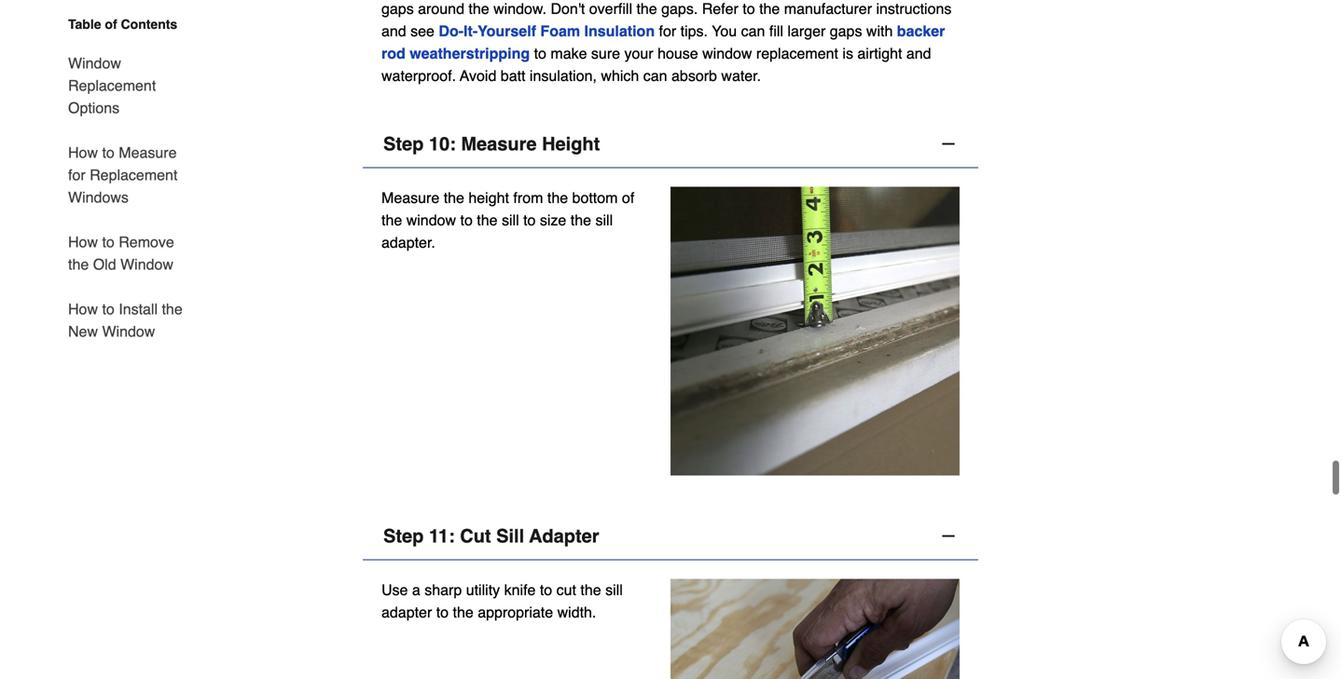 Task type: locate. For each thing, give the bounding box(es) containing it.
replacement
[[68, 77, 156, 94], [90, 167, 178, 184]]

sill down from
[[502, 221, 519, 238]]

1 vertical spatial window
[[120, 256, 173, 273]]

measure up height
[[461, 143, 537, 164]]

to left install
[[102, 301, 115, 318]]

how to install the new window link
[[68, 287, 193, 343]]

measure inside measure the height from the bottom of the window to the sill to size the sill adapter.
[[382, 199, 440, 216]]

0 horizontal spatial for
[[68, 167, 86, 184]]

to inside how to install the new window
[[102, 301, 115, 318]]

a person cutting a sill adapter with a utility knife. image
[[671, 589, 960, 680]]

a measuring tape on a window. image
[[671, 196, 960, 485]]

to up windows
[[102, 144, 115, 161]]

measure for 10:
[[461, 143, 537, 164]]

use a sharp utility knife to cut the sill adapter to the appropriate width.
[[382, 591, 623, 631]]

1 vertical spatial how
[[68, 234, 98, 251]]

window down table
[[68, 55, 121, 72]]

1 horizontal spatial for
[[659, 32, 676, 49]]

0 vertical spatial replacement
[[68, 77, 156, 94]]

1 how from the top
[[68, 144, 98, 161]]

sill
[[502, 221, 519, 238], [596, 221, 613, 238], [605, 591, 623, 608]]

0 horizontal spatial window
[[406, 221, 456, 238]]

for up 'manufacturer'
[[800, 0, 817, 4]]

the up do-it-yourself foam insulation for tips. you can fill larger gaps with
[[637, 9, 657, 27]]

3 how from the top
[[68, 301, 98, 318]]

around
[[418, 9, 464, 27]]

0 horizontal spatial gaps
[[382, 9, 414, 27]]

how up old
[[68, 234, 98, 251]]

the up fill
[[759, 9, 780, 27]]

to make sure your house window replacement is airtight and waterproof. avoid batt insulation, which can absorb water.
[[382, 54, 931, 94]]

window down remove at the top of page
[[120, 256, 173, 273]]

2 vertical spatial window
[[102, 323, 155, 340]]

to left cut
[[540, 591, 552, 608]]

you
[[712, 32, 737, 49]]

to inside how to remove the old window
[[102, 234, 115, 251]]

step left 10:
[[383, 143, 424, 164]]

window inside how to remove the old window
[[120, 256, 173, 273]]

0 vertical spatial window
[[702, 54, 752, 71]]

window down the you
[[702, 54, 752, 71]]

2 step from the top
[[383, 535, 424, 557]]

0 vertical spatial gaps
[[382, 9, 414, 27]]

0 vertical spatial step
[[383, 143, 424, 164]]

to down do-it-yourself foam insulation link
[[534, 54, 547, 71]]

width.
[[557, 614, 596, 631]]

to down height
[[460, 221, 473, 238]]

the left old
[[68, 256, 89, 273]]

the
[[911, 0, 931, 4], [469, 9, 489, 27], [637, 9, 657, 27], [759, 9, 780, 27], [444, 199, 464, 216], [547, 199, 568, 216], [382, 221, 402, 238], [477, 221, 498, 238], [571, 221, 591, 238], [68, 256, 89, 273], [162, 301, 183, 318], [581, 591, 601, 608], [453, 614, 474, 631]]

manufacturer
[[784, 9, 872, 27]]

size
[[540, 221, 566, 238]]

measure for to
[[119, 144, 177, 161]]

how inside how to install the new window
[[68, 301, 98, 318]]

window
[[68, 55, 121, 72], [120, 256, 173, 273], [102, 323, 155, 340]]

how up new
[[68, 301, 98, 318]]

and
[[382, 32, 406, 49], [907, 54, 931, 71]]

0 vertical spatial of
[[105, 17, 117, 32]]

how to measure for replacement windows
[[68, 144, 178, 206]]

1 horizontal spatial of
[[622, 199, 635, 216]]

1 vertical spatial window
[[406, 221, 456, 238]]

2 how from the top
[[68, 234, 98, 251]]

window inside window replacement options
[[68, 55, 121, 72]]

step inside 'button'
[[383, 535, 424, 557]]

gaps up is
[[830, 32, 862, 49]]

to down sharp
[[436, 614, 449, 631]]

make
[[551, 54, 587, 71]]

foam
[[540, 32, 580, 49]]

step 11: cut sill adapter
[[383, 535, 599, 557]]

for up 'house'
[[659, 32, 676, 49]]

insulation
[[584, 32, 655, 49]]

of right table
[[105, 17, 117, 32]]

0 vertical spatial and
[[382, 32, 406, 49]]

your
[[624, 54, 654, 71]]

2 horizontal spatial for
[[800, 0, 817, 4]]

replacement up the options
[[68, 77, 156, 94]]

step inside button
[[383, 143, 424, 164]]

how inside how to remove the old window
[[68, 234, 98, 251]]

step left 11:
[[383, 535, 424, 557]]

2 vertical spatial how
[[68, 301, 98, 318]]

measure
[[461, 143, 537, 164], [119, 144, 177, 161], [382, 199, 440, 216]]

window down install
[[102, 323, 155, 340]]

the inside how to remove the old window
[[68, 256, 89, 273]]

window up adapter.
[[406, 221, 456, 238]]

sill
[[496, 535, 524, 557]]

1 vertical spatial step
[[383, 535, 424, 557]]

rod
[[382, 54, 406, 71]]

2 vertical spatial for
[[68, 167, 86, 184]]

0 horizontal spatial and
[[382, 32, 406, 49]]

0 vertical spatial window
[[68, 55, 121, 72]]

do-
[[439, 32, 464, 49]]

can left fill
[[741, 32, 765, 49]]

see
[[411, 32, 435, 49]]

how for how to install the new window
[[68, 301, 98, 318]]

replacement up windows
[[90, 167, 178, 184]]

1 horizontal spatial window
[[702, 54, 752, 71]]

cut
[[460, 535, 491, 557]]

how inside how to measure for replacement windows
[[68, 144, 98, 161]]

don't
[[551, 9, 585, 27]]

1 step from the top
[[383, 143, 424, 164]]

measure inside button
[[461, 143, 537, 164]]

and down backer
[[907, 54, 931, 71]]

to
[[743, 9, 755, 27], [534, 54, 547, 71], [102, 144, 115, 161], [460, 221, 473, 238], [523, 221, 536, 238], [102, 234, 115, 251], [102, 301, 115, 318], [540, 591, 552, 608], [436, 614, 449, 631]]

gaps inside recommended for windows into the gaps around the window. don't overfill the gaps. refer to the manufacturer instructions and see
[[382, 9, 414, 27]]

1 vertical spatial gaps
[[830, 32, 862, 49]]

and up rod
[[382, 32, 406, 49]]

0 horizontal spatial can
[[643, 76, 667, 94]]

measure inside how to measure for replacement windows
[[119, 144, 177, 161]]

how to remove the old window
[[68, 234, 174, 273]]

1 horizontal spatial measure
[[382, 199, 440, 216]]

airtight
[[858, 54, 902, 71]]

step
[[383, 143, 424, 164], [383, 535, 424, 557]]

water.
[[721, 76, 761, 94]]

can
[[741, 32, 765, 49], [643, 76, 667, 94]]

2 horizontal spatial measure
[[461, 143, 537, 164]]

measure up windows
[[119, 144, 177, 161]]

how down the options
[[68, 144, 98, 161]]

window inside how to install the new window
[[102, 323, 155, 340]]

backer
[[897, 32, 945, 49]]

window replacement options link
[[68, 41, 193, 131]]

1 vertical spatial can
[[643, 76, 667, 94]]

1 horizontal spatial can
[[741, 32, 765, 49]]

the up it-
[[469, 9, 489, 27]]

insulation,
[[530, 76, 597, 94]]

sill inside use a sharp utility knife to cut the sill adapter to the appropriate width.
[[605, 591, 623, 608]]

gaps up see
[[382, 9, 414, 27]]

0 horizontal spatial measure
[[119, 144, 177, 161]]

tips.
[[681, 32, 708, 49]]

table of contents
[[68, 17, 177, 32]]

adapter
[[529, 535, 599, 557]]

the right install
[[162, 301, 183, 318]]

sill right cut
[[605, 591, 623, 608]]

can down your
[[643, 76, 667, 94]]

recommended
[[700, 0, 795, 4]]

to down recommended
[[743, 9, 755, 27]]

1 vertical spatial and
[[907, 54, 931, 71]]

0 vertical spatial how
[[68, 144, 98, 161]]

to down from
[[523, 221, 536, 238]]

backer rod weatherstripping link
[[382, 32, 945, 71]]

for up windows
[[68, 167, 86, 184]]

1 horizontal spatial gaps
[[830, 32, 862, 49]]

step 10: measure height
[[383, 143, 600, 164]]

window inside to make sure your house window replacement is airtight and waterproof. avoid batt insulation, which can absorb water.
[[702, 54, 752, 71]]

to inside to make sure your house window replacement is airtight and waterproof. avoid batt insulation, which can absorb water.
[[534, 54, 547, 71]]

how to measure for replacement windows link
[[68, 131, 193, 220]]

window for install
[[102, 323, 155, 340]]

of
[[105, 17, 117, 32], [622, 199, 635, 216]]

for
[[800, 0, 817, 4], [659, 32, 676, 49], [68, 167, 86, 184]]

knife
[[504, 591, 536, 608]]

1 vertical spatial replacement
[[90, 167, 178, 184]]

height
[[469, 199, 509, 216]]

how for how to remove the old window
[[68, 234, 98, 251]]

1 vertical spatial of
[[622, 199, 635, 216]]

window
[[702, 54, 752, 71], [406, 221, 456, 238]]

window replacement options
[[68, 55, 156, 117]]

gaps
[[382, 9, 414, 27], [830, 32, 862, 49]]

and inside to make sure your house window replacement is airtight and waterproof. avoid batt insulation, which can absorb water.
[[907, 54, 931, 71]]

replacement inside window replacement options link
[[68, 77, 156, 94]]

1 horizontal spatial and
[[907, 54, 931, 71]]

measure up adapter.
[[382, 199, 440, 216]]

table of contents element
[[53, 15, 193, 343]]

how
[[68, 144, 98, 161], [68, 234, 98, 251], [68, 301, 98, 318]]

adapter
[[382, 614, 432, 631]]

1 vertical spatial for
[[659, 32, 676, 49]]

of right bottom
[[622, 199, 635, 216]]

to up old
[[102, 234, 115, 251]]

use
[[382, 591, 408, 608]]

0 vertical spatial for
[[800, 0, 817, 4]]

from
[[513, 199, 543, 216]]



Task type: describe. For each thing, give the bounding box(es) containing it.
window inside measure the height from the bottom of the window to the sill to size the sill adapter.
[[406, 221, 456, 238]]

windows
[[821, 0, 878, 4]]

utility
[[466, 591, 500, 608]]

table
[[68, 17, 101, 32]]

and inside recommended for windows into the gaps around the window. don't overfill the gaps. refer to the manufacturer instructions and see
[[382, 32, 406, 49]]

refer
[[702, 9, 739, 27]]

the up adapter.
[[382, 221, 402, 238]]

adapter.
[[382, 243, 435, 261]]

replacement inside how to measure for replacement windows
[[90, 167, 178, 184]]

recommended for windows into the gaps around the window. don't overfill the gaps. refer to the manufacturer instructions and see
[[382, 0, 952, 49]]

the down utility at left
[[453, 614, 474, 631]]

11:
[[429, 535, 455, 557]]

sure
[[591, 54, 620, 71]]

remove
[[119, 234, 174, 251]]

step for step 11: cut sill adapter
[[383, 535, 424, 557]]

can inside to make sure your house window replacement is airtight and waterproof. avoid batt insulation, which can absorb water.
[[643, 76, 667, 94]]

avoid
[[460, 76, 497, 94]]

into
[[882, 0, 907, 4]]

options
[[68, 99, 120, 117]]

the inside how to install the new window
[[162, 301, 183, 318]]

step 11: cut sill adapter button
[[363, 523, 978, 570]]

0 horizontal spatial of
[[105, 17, 117, 32]]

which
[[601, 76, 639, 94]]

height
[[542, 143, 600, 164]]

the down height
[[477, 221, 498, 238]]

new
[[68, 323, 98, 340]]

sill down bottom
[[596, 221, 613, 238]]

house
[[658, 54, 698, 71]]

how to remove the old window link
[[68, 220, 193, 287]]

the down bottom
[[571, 221, 591, 238]]

fill
[[769, 32, 783, 49]]

the up instructions
[[911, 0, 931, 4]]

waterproof.
[[382, 76, 456, 94]]

of inside measure the height from the bottom of the window to the sill to size the sill adapter.
[[622, 199, 635, 216]]

to inside how to measure for replacement windows
[[102, 144, 115, 161]]

how for how to measure for replacement windows
[[68, 144, 98, 161]]

10:
[[429, 143, 456, 164]]

0 vertical spatial can
[[741, 32, 765, 49]]

step for step 10: measure height
[[383, 143, 424, 164]]

overfill
[[589, 9, 632, 27]]

weatherstripping
[[410, 54, 530, 71]]

bottom
[[572, 199, 618, 216]]

the up size
[[547, 199, 568, 216]]

yourself
[[478, 32, 536, 49]]

for inside how to measure for replacement windows
[[68, 167, 86, 184]]

the right cut
[[581, 591, 601, 608]]

batt
[[501, 76, 526, 94]]

window.
[[494, 9, 547, 27]]

step 10: measure height button
[[363, 130, 978, 178]]

absorb
[[672, 76, 717, 94]]

cut
[[557, 591, 576, 608]]

minus image
[[939, 537, 958, 555]]

do-it-yourself foam insulation link
[[439, 32, 655, 49]]

sharp
[[425, 591, 462, 608]]

with
[[866, 32, 893, 49]]

contents
[[121, 17, 177, 32]]

a
[[412, 591, 420, 608]]

the left height
[[444, 199, 464, 216]]

for inside recommended for windows into the gaps around the window. don't overfill the gaps. refer to the manufacturer instructions and see
[[800, 0, 817, 4]]

gaps.
[[661, 9, 698, 27]]

appropriate
[[478, 614, 553, 631]]

windows
[[68, 189, 129, 206]]

how to install the new window
[[68, 301, 183, 340]]

it-
[[464, 32, 478, 49]]

larger
[[788, 32, 826, 49]]

install
[[119, 301, 158, 318]]

instructions
[[876, 9, 952, 27]]

replacement
[[756, 54, 839, 71]]

is
[[843, 54, 853, 71]]

measure the height from the bottom of the window to the sill to size the sill adapter.
[[382, 199, 635, 261]]

old
[[93, 256, 116, 273]]

do-it-yourself foam insulation for tips. you can fill larger gaps with
[[439, 32, 897, 49]]

backer rod weatherstripping
[[382, 32, 945, 71]]

to inside recommended for windows into the gaps around the window. don't overfill the gaps. refer to the manufacturer instructions and see
[[743, 9, 755, 27]]

window for remove
[[120, 256, 173, 273]]



Task type: vqa. For each thing, say whether or not it's contained in the screenshot.
list item
no



